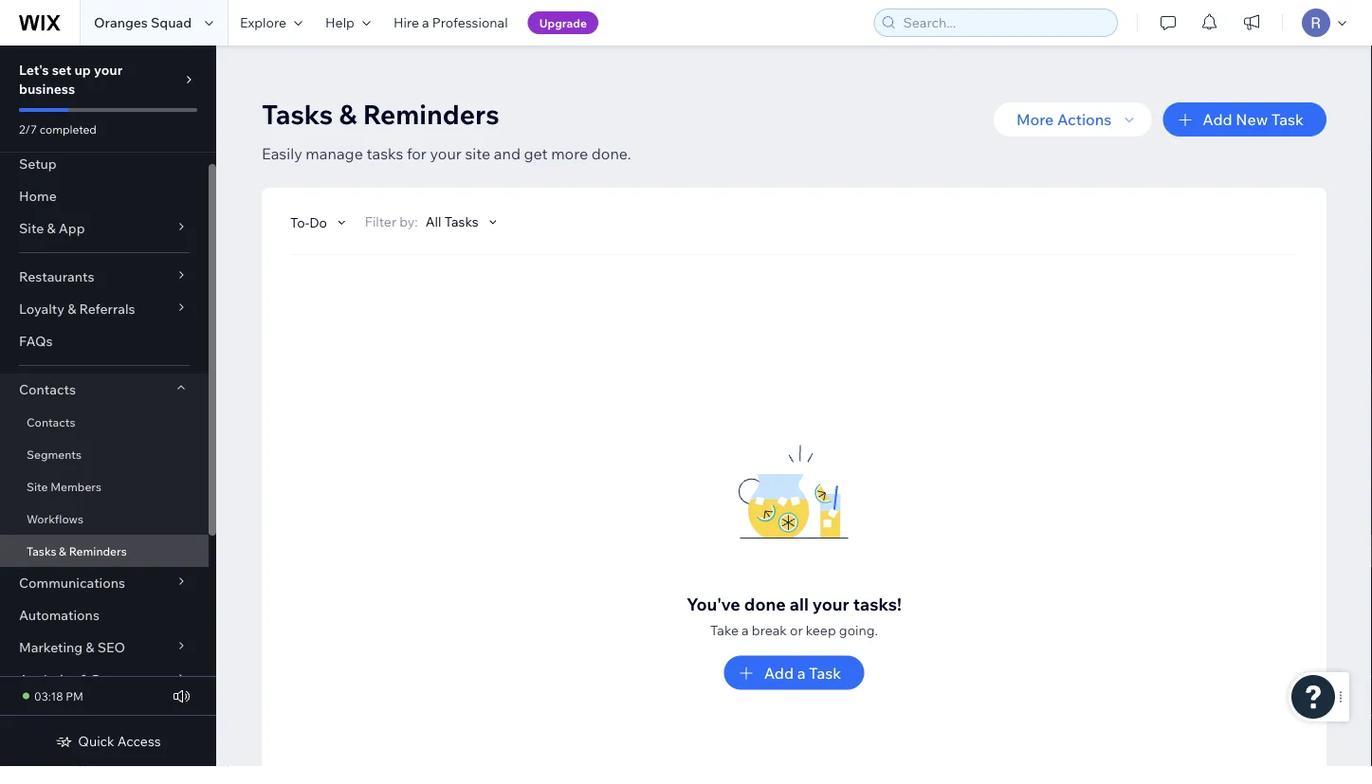 Task type: describe. For each thing, give the bounding box(es) containing it.
and
[[494, 144, 521, 163]]

task for add new task
[[1272, 110, 1305, 129]]

analytics
[[19, 672, 77, 688]]

filter
[[365, 213, 397, 230]]

workflows
[[27, 512, 83, 526]]

more actions button
[[994, 102, 1152, 137]]

& for analytics & reports dropdown button
[[80, 672, 89, 688]]

tasks & reminders inside tasks & reminders link
[[27, 544, 127, 558]]

add for add a task
[[764, 664, 794, 683]]

03:18
[[34, 689, 63, 704]]

all
[[426, 213, 442, 230]]

quick access
[[78, 733, 161, 750]]

segments
[[27, 447, 82, 462]]

contacts button
[[0, 374, 209, 406]]

contacts link
[[0, 406, 209, 438]]

site members
[[27, 480, 102, 494]]

completed
[[40, 122, 97, 136]]

a inside you've done all your tasks! take a break or keep going.
[[742, 622, 749, 639]]

add a task
[[764, 664, 842, 683]]

break
[[752, 622, 787, 639]]

1 vertical spatial your
[[430, 144, 462, 163]]

business
[[19, 81, 75, 97]]

1 horizontal spatial tasks & reminders
[[262, 97, 500, 130]]

loyalty & referrals button
[[0, 293, 209, 325]]

by:
[[400, 213, 418, 230]]

site
[[465, 144, 491, 163]]

your for let's
[[94, 62, 123, 78]]

referrals
[[79, 301, 135, 317]]

site & app
[[19, 220, 85, 237]]

marketing & seo
[[19, 639, 125, 656]]

reports
[[92, 672, 142, 688]]

& for loyalty & referrals popup button
[[67, 301, 76, 317]]

access
[[117, 733, 161, 750]]

automations link
[[0, 600, 209, 632]]

task for add a task
[[809, 664, 842, 683]]

contacts for contacts dropdown button
[[19, 381, 76, 398]]

& for tasks & reminders link
[[59, 544, 66, 558]]

tasks & reminders link
[[0, 535, 209, 567]]

app
[[59, 220, 85, 237]]

new
[[1237, 110, 1269, 129]]

keep
[[806, 622, 837, 639]]

marketing
[[19, 639, 83, 656]]

all
[[790, 593, 809, 615]]

Search... field
[[898, 9, 1112, 36]]

add for add new task
[[1203, 110, 1233, 129]]

quick
[[78, 733, 114, 750]]

home
[[19, 188, 57, 204]]

site & app button
[[0, 213, 209, 245]]

more
[[1017, 110, 1054, 129]]

restaurants button
[[0, 261, 209, 293]]

2/7
[[19, 122, 37, 136]]

pm
[[66, 689, 83, 704]]

hire a professional link
[[382, 0, 520, 46]]

segments link
[[0, 438, 209, 471]]

add new task
[[1203, 110, 1305, 129]]

members
[[50, 480, 102, 494]]

manage
[[306, 144, 363, 163]]

add new task button
[[1164, 102, 1327, 137]]

hire a professional
[[394, 14, 508, 31]]

or
[[790, 622, 803, 639]]

sidebar element
[[0, 46, 216, 768]]

marketing & seo button
[[0, 632, 209, 664]]

oranges
[[94, 14, 148, 31]]

professional
[[432, 14, 508, 31]]

site members link
[[0, 471, 209, 503]]

& for marketing & seo popup button
[[86, 639, 94, 656]]

faqs
[[19, 333, 53, 350]]

restaurants
[[19, 268, 94, 285]]

tasks inside all tasks button
[[445, 213, 479, 230]]

0 vertical spatial tasks
[[262, 97, 333, 130]]

loyalty
[[19, 301, 65, 317]]

all tasks button
[[426, 213, 501, 230]]

all tasks
[[426, 213, 479, 230]]

& up manage
[[339, 97, 357, 130]]

to-
[[290, 214, 310, 230]]

to-do
[[290, 214, 327, 230]]



Task type: locate. For each thing, give the bounding box(es) containing it.
actions
[[1058, 110, 1112, 129]]

tasks right all
[[445, 213, 479, 230]]

2 horizontal spatial your
[[813, 593, 850, 615]]

site
[[19, 220, 44, 237], [27, 480, 48, 494]]

analytics & reports
[[19, 672, 142, 688]]

0 vertical spatial reminders
[[363, 97, 500, 130]]

tasks down workflows
[[27, 544, 56, 558]]

your inside you've done all your tasks! take a break or keep going.
[[813, 593, 850, 615]]

task down keep
[[809, 664, 842, 683]]

0 vertical spatial task
[[1272, 110, 1305, 129]]

setup link
[[0, 148, 209, 180]]

2/7 completed
[[19, 122, 97, 136]]

a down or
[[798, 664, 806, 683]]

0 horizontal spatial add
[[764, 664, 794, 683]]

a right hire
[[422, 14, 430, 31]]

more actions
[[1017, 110, 1112, 129]]

squad
[[151, 14, 192, 31]]

1 horizontal spatial a
[[742, 622, 749, 639]]

set
[[52, 62, 71, 78]]

tasks & reminders up tasks
[[262, 97, 500, 130]]

contacts
[[19, 381, 76, 398], [27, 415, 75, 429]]

task
[[1272, 110, 1305, 129], [809, 664, 842, 683]]

0 horizontal spatial a
[[422, 14, 430, 31]]

done.
[[592, 144, 631, 163]]

do
[[309, 214, 327, 230]]

your right for
[[430, 144, 462, 163]]

0 vertical spatial tasks & reminders
[[262, 97, 500, 130]]

a
[[422, 14, 430, 31], [742, 622, 749, 639], [798, 664, 806, 683]]

you've
[[687, 593, 741, 615]]

your inside let's set up your business
[[94, 62, 123, 78]]

filter by:
[[365, 213, 418, 230]]

0 vertical spatial contacts
[[19, 381, 76, 398]]

0 horizontal spatial tasks
[[27, 544, 56, 558]]

hire
[[394, 14, 419, 31]]

home link
[[0, 180, 209, 213]]

task inside 'button'
[[809, 664, 842, 683]]

oranges squad
[[94, 14, 192, 31]]

up
[[74, 62, 91, 78]]

0 horizontal spatial reminders
[[69, 544, 127, 558]]

quick access button
[[55, 733, 161, 750]]

1 vertical spatial add
[[764, 664, 794, 683]]

1 vertical spatial site
[[27, 480, 48, 494]]

communications
[[19, 575, 125, 592]]

tasks inside tasks & reminders link
[[27, 544, 56, 558]]

easily manage tasks for your site and get more done.
[[262, 144, 631, 163]]

workflows link
[[0, 503, 209, 535]]

& inside dropdown button
[[80, 672, 89, 688]]

let's set up your business
[[19, 62, 123, 97]]

0 horizontal spatial task
[[809, 664, 842, 683]]

upgrade
[[540, 16, 587, 30]]

help
[[325, 14, 355, 31]]

add a task button
[[725, 656, 865, 690]]

0 vertical spatial your
[[94, 62, 123, 78]]

upgrade button
[[528, 11, 599, 34]]

& up pm
[[80, 672, 89, 688]]

1 vertical spatial reminders
[[69, 544, 127, 558]]

easily
[[262, 144, 302, 163]]

1 vertical spatial tasks
[[445, 213, 479, 230]]

tasks
[[367, 144, 403, 163]]

task inside button
[[1272, 110, 1305, 129]]

contacts for contacts link
[[27, 415, 75, 429]]

a inside 'button'
[[798, 664, 806, 683]]

reminders inside tasks & reminders link
[[69, 544, 127, 558]]

reminders down workflows link on the bottom of the page
[[69, 544, 127, 558]]

reminders
[[363, 97, 500, 130], [69, 544, 127, 558]]

2 vertical spatial your
[[813, 593, 850, 615]]

tasks & reminders up communications
[[27, 544, 127, 558]]

1 horizontal spatial add
[[1203, 110, 1233, 129]]

1 horizontal spatial reminders
[[363, 97, 500, 130]]

0 vertical spatial a
[[422, 14, 430, 31]]

2 horizontal spatial tasks
[[445, 213, 479, 230]]

tasks up easily
[[262, 97, 333, 130]]

your for you've
[[813, 593, 850, 615]]

tasks
[[262, 97, 333, 130], [445, 213, 479, 230], [27, 544, 56, 558]]

add inside 'button'
[[764, 664, 794, 683]]

0 horizontal spatial your
[[94, 62, 123, 78]]

your
[[94, 62, 123, 78], [430, 144, 462, 163], [813, 593, 850, 615]]

get
[[524, 144, 548, 163]]

for
[[407, 144, 427, 163]]

tasks & reminders
[[262, 97, 500, 130], [27, 544, 127, 558]]

& down workflows
[[59, 544, 66, 558]]

1 horizontal spatial your
[[430, 144, 462, 163]]

going.
[[840, 622, 879, 639]]

a right 'take'
[[742, 622, 749, 639]]

a for add
[[798, 664, 806, 683]]

site down segments in the bottom left of the page
[[27, 480, 48, 494]]

seo
[[97, 639, 125, 656]]

0 vertical spatial add
[[1203, 110, 1233, 129]]

done
[[745, 593, 786, 615]]

contacts up segments in the bottom left of the page
[[27, 415, 75, 429]]

explore
[[240, 14, 287, 31]]

communications button
[[0, 567, 209, 600]]

add
[[1203, 110, 1233, 129], [764, 664, 794, 683]]

& right "loyalty"
[[67, 301, 76, 317]]

loyalty & referrals
[[19, 301, 135, 317]]

1 vertical spatial tasks & reminders
[[27, 544, 127, 558]]

your up keep
[[813, 593, 850, 615]]

add left new
[[1203, 110, 1233, 129]]

2 vertical spatial a
[[798, 664, 806, 683]]

1 horizontal spatial tasks
[[262, 97, 333, 130]]

let's
[[19, 62, 49, 78]]

more
[[551, 144, 588, 163]]

add down 'break' on the right of the page
[[764, 664, 794, 683]]

& inside 'popup button'
[[47, 220, 56, 237]]

site inside 'popup button'
[[19, 220, 44, 237]]

1 vertical spatial a
[[742, 622, 749, 639]]

add inside button
[[1203, 110, 1233, 129]]

task right new
[[1272, 110, 1305, 129]]

a for hire
[[422, 14, 430, 31]]

you've done all your tasks! take a break or keep going.
[[687, 593, 902, 639]]

contacts inside dropdown button
[[19, 381, 76, 398]]

site for site & app
[[19, 220, 44, 237]]

to-do button
[[290, 214, 350, 231]]

analytics & reports button
[[0, 664, 209, 696]]

& left app
[[47, 220, 56, 237]]

help button
[[314, 0, 382, 46]]

faqs link
[[0, 325, 209, 358]]

1 horizontal spatial task
[[1272, 110, 1305, 129]]

& left the seo
[[86, 639, 94, 656]]

2 vertical spatial tasks
[[27, 544, 56, 558]]

tasks!
[[854, 593, 902, 615]]

reminders up for
[[363, 97, 500, 130]]

site for site members
[[27, 480, 48, 494]]

0 vertical spatial site
[[19, 220, 44, 237]]

site down home
[[19, 220, 44, 237]]

contacts down faqs
[[19, 381, 76, 398]]

0 horizontal spatial tasks & reminders
[[27, 544, 127, 558]]

& for site & app 'popup button'
[[47, 220, 56, 237]]

automations
[[19, 607, 100, 624]]

1 vertical spatial task
[[809, 664, 842, 683]]

2 horizontal spatial a
[[798, 664, 806, 683]]

1 vertical spatial contacts
[[27, 415, 75, 429]]

&
[[339, 97, 357, 130], [47, 220, 56, 237], [67, 301, 76, 317], [59, 544, 66, 558], [86, 639, 94, 656], [80, 672, 89, 688]]

take
[[711, 622, 739, 639]]

03:18 pm
[[34, 689, 83, 704]]

your right "up"
[[94, 62, 123, 78]]



Task type: vqa. For each thing, say whether or not it's contained in the screenshot.
Uptime & security
no



